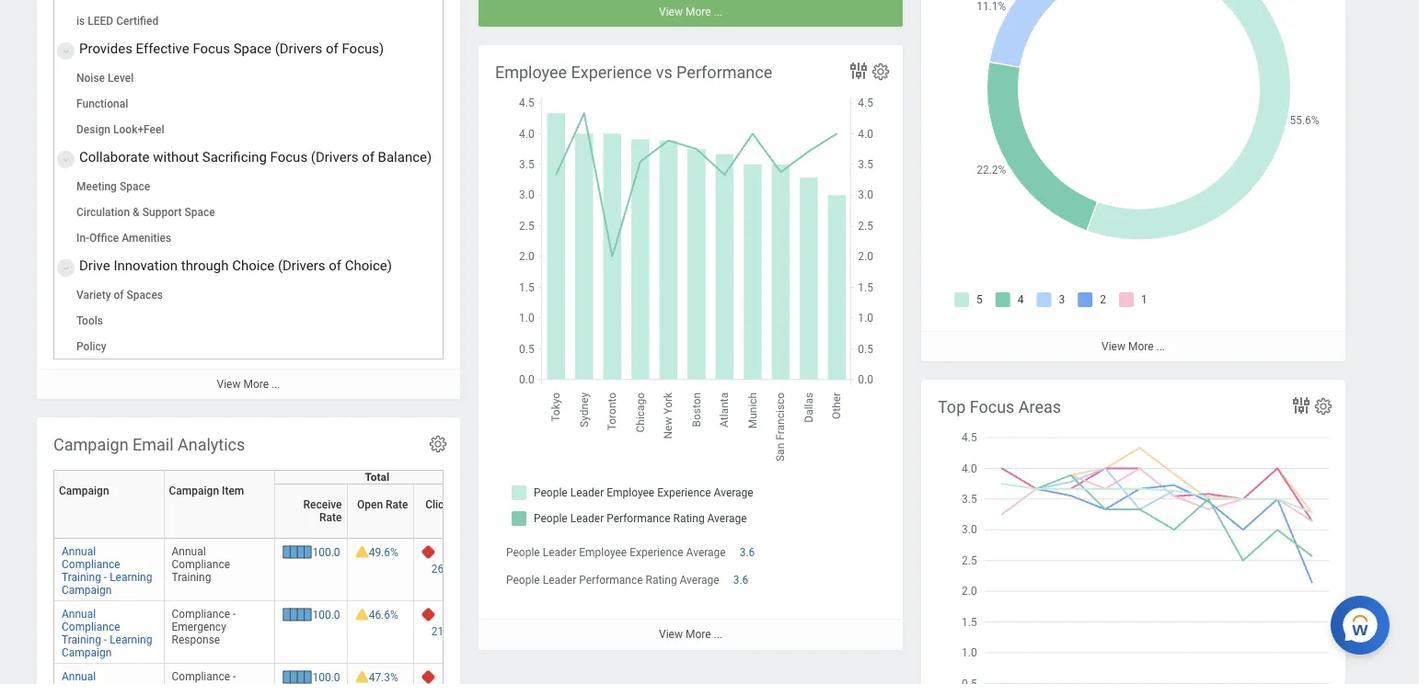 Task type: vqa. For each thing, say whether or not it's contained in the screenshot.
'Employee'
yes



Task type: locate. For each thing, give the bounding box(es) containing it.
campaign inside 'button'
[[169, 485, 219, 498]]

0 horizontal spatial employee
[[495, 63, 567, 82]]

experience up rating
[[630, 547, 684, 560]]

3.6 button for people leader performance rating average
[[733, 574, 751, 588]]

focus
[[193, 41, 230, 57], [270, 149, 308, 166], [970, 398, 1015, 417]]

more
[[686, 5, 711, 18], [1128, 341, 1154, 354], [243, 378, 269, 391], [686, 629, 711, 642]]

training
[[62, 572, 101, 585], [172, 572, 211, 585], [62, 634, 101, 647]]

collaborate without sacrificing focus (drivers of balance)
[[79, 149, 432, 166]]

1 vertical spatial collapse image
[[58, 258, 69, 280]]

1 horizontal spatial performance
[[677, 63, 772, 82]]

space for focus
[[233, 41, 271, 57]]

2 people from the top
[[506, 575, 540, 587]]

leader for employee
[[543, 547, 576, 560]]

annual compliance training - learning campaign link up annual complianc link
[[62, 605, 152, 660]]

of
[[326, 41, 338, 57], [362, 149, 375, 166], [329, 258, 341, 274], [114, 289, 124, 302]]

100.0% button left "46.6%" at bottom
[[312, 609, 351, 623]]

annual compliance training - learning campaign for training
[[62, 546, 152, 597]]

annual compliance training - learning campaign link
[[62, 542, 152, 597], [62, 605, 152, 660]]

analytics
[[178, 435, 245, 455]]

1 annual compliance training - learning campaign link from the top
[[62, 542, 152, 597]]

amenities
[[122, 232, 171, 245]]

1 vertical spatial annual compliance training - learning campaign link
[[62, 605, 152, 660]]

office
[[89, 232, 119, 245]]

annual compliance training - learning campaign link down the campaign button
[[62, 542, 152, 597]]

choice)
[[345, 258, 392, 274]]

compliance up annual complianc link
[[62, 621, 120, 634]]

2 vertical spatial space
[[185, 206, 215, 219]]

collapse image for provides effective focus space (drivers of focus)
[[58, 41, 69, 63]]

1 vertical spatial average
[[680, 575, 719, 587]]

training up annual complianc link
[[62, 634, 101, 647]]

2 100.0% button from the top
[[312, 609, 351, 623]]

0 horizontal spatial focus
[[193, 41, 230, 57]]

performance right 'vs'
[[677, 63, 772, 82]]

compliance down the campaign button
[[62, 559, 120, 572]]

- down compliance - emergency response
[[233, 671, 236, 684]]

more inside employee experience vs performance element
[[686, 629, 711, 642]]

1 vertical spatial learning
[[110, 634, 152, 647]]

3 9 from the top
[[516, 181, 523, 193]]

collapse image left the provides
[[58, 41, 69, 63]]

0 vertical spatial annual compliance training - learning campaign link
[[62, 542, 152, 597]]

is leed certified
[[76, 15, 158, 28]]

1 vertical spatial focus
[[270, 149, 308, 166]]

2 annual compliance training - learning campaign from the top
[[62, 609, 152, 660]]

top focus areas
[[938, 398, 1061, 417]]

campaign item button
[[169, 470, 281, 539]]

1 vertical spatial employee
[[579, 547, 627, 560]]

- inside compliance - workplac
[[233, 671, 236, 684]]

annual compliance training - learning campaign up annual complianc link
[[62, 609, 152, 660]]

sacrificing
[[202, 149, 267, 166]]

1 collapse image from the top
[[58, 41, 69, 63]]

0 vertical spatial focus
[[193, 41, 230, 57]]

0 vertical spatial collapse image
[[58, 41, 69, 63]]

leader down people leader employee experience average
[[543, 575, 576, 587]]

configure employee experience vs performance image
[[871, 62, 891, 82]]

0 vertical spatial average
[[686, 547, 726, 560]]

3.6 button
[[740, 546, 758, 561], [733, 574, 751, 588]]

rate
[[386, 499, 408, 512], [452, 499, 475, 512], [319, 512, 342, 525]]

view more ... link
[[479, 0, 903, 27], [921, 331, 1346, 362], [37, 369, 460, 400], [479, 620, 903, 650]]

compliance up compliance - emergency response 'element'
[[172, 559, 230, 572]]

noise level
[[76, 72, 134, 85]]

1 vertical spatial 3.6 button
[[733, 574, 751, 588]]

3.6 for people leader employee experience average
[[740, 547, 755, 560]]

0 vertical spatial leader
[[543, 547, 576, 560]]

1 horizontal spatial space
[[185, 206, 215, 219]]

1 people from the top
[[506, 547, 540, 560]]

average
[[686, 547, 726, 560], [680, 575, 719, 587]]

1 vertical spatial (drivers
[[311, 149, 358, 166]]

focus right top
[[970, 398, 1015, 417]]

2 8 from the top
[[516, 315, 523, 328]]

1 horizontal spatial rate
[[386, 499, 408, 512]]

0 vertical spatial people
[[506, 547, 540, 560]]

more inside culture survey results element
[[1128, 341, 1154, 354]]

0 vertical spatial 100.0% button
[[312, 546, 351, 561]]

space up &
[[120, 181, 150, 193]]

view inside culture survey results element
[[1102, 341, 1126, 354]]

(drivers right "choice"
[[278, 258, 325, 274]]

2 vertical spatial focus
[[970, 398, 1015, 417]]

training for compliance - emergency response
[[62, 634, 101, 647]]

0 vertical spatial annual compliance training - learning campaign
[[62, 546, 152, 597]]

0 vertical spatial space
[[233, 41, 271, 57]]

4 9 from the top
[[516, 232, 523, 245]]

drive innovation through choice (drivers of choice)
[[79, 258, 392, 274]]

8
[[516, 289, 523, 302], [516, 315, 523, 328]]

space
[[233, 41, 271, 57], [120, 181, 150, 193], [185, 206, 215, 219]]

0 vertical spatial employee
[[495, 63, 567, 82]]

view more ... inside 'link'
[[217, 378, 280, 391]]

view inside 'link'
[[217, 378, 241, 391]]

annual inside annual compliance training
[[172, 546, 206, 559]]

1 vertical spatial 100.0% button
[[312, 609, 351, 623]]

receive rate button
[[279, 470, 354, 525]]

compliance inside compliance - emergency response
[[172, 609, 230, 621]]

design
[[76, 123, 110, 136]]

... inside 'link'
[[272, 378, 280, 391]]

2 collapse image from the top
[[58, 258, 69, 280]]

experience
[[571, 63, 652, 82], [630, 547, 684, 560]]

learning for annual compliance training
[[110, 572, 152, 585]]

1 vertical spatial leader
[[543, 575, 576, 587]]

view more ... link inside the workplace for success survey element
[[37, 369, 460, 400]]

campaign
[[53, 435, 128, 455], [59, 485, 109, 498], [169, 485, 219, 498], [62, 585, 112, 597], [62, 647, 112, 660]]

0 vertical spatial experience
[[571, 63, 652, 82]]

view more ...
[[659, 5, 723, 18], [1102, 341, 1165, 354], [217, 378, 280, 391], [659, 629, 723, 642]]

focus right effective at left top
[[193, 41, 230, 57]]

21.7%
[[432, 626, 461, 639]]

annual complianc
[[62, 671, 152, 685]]

(drivers left balance)
[[311, 149, 358, 166]]

3.6
[[740, 547, 755, 560], [733, 575, 749, 587]]

through
[[181, 258, 229, 274]]

average for people leader employee experience average
[[686, 547, 726, 560]]

0 vertical spatial learning
[[110, 572, 152, 585]]

space for support
[[185, 206, 215, 219]]

rate inside receive rate
[[319, 512, 342, 525]]

100.0% button down receive rate
[[312, 546, 351, 561]]

100.0% for 49.6%
[[312, 547, 348, 560]]

annual complianc link
[[62, 667, 152, 685]]

8 for variety of spaces
[[516, 289, 523, 302]]

training inside annual compliance training
[[172, 572, 211, 585]]

collaborate
[[79, 149, 150, 166]]

49.6%
[[369, 547, 398, 560]]

(drivers left focus)
[[275, 41, 322, 57]]

view
[[659, 5, 683, 18], [1102, 341, 1126, 354], [217, 378, 241, 391], [659, 629, 683, 642]]

26.9% button
[[432, 562, 464, 577]]

annual compliance training - learning campaign
[[62, 546, 152, 597], [62, 609, 152, 660]]

2 leader from the top
[[543, 575, 576, 587]]

3.6 button for people leader employee experience average
[[740, 546, 758, 561]]

average for people leader performance rating average
[[680, 575, 719, 587]]

training for annual compliance training
[[62, 572, 101, 585]]

learning left annual compliance training
[[110, 572, 152, 585]]

3.6 for people leader performance rating average
[[733, 575, 749, 587]]

space right support
[[185, 206, 215, 219]]

learning
[[110, 572, 152, 585], [110, 634, 152, 647]]

1 100.0% from the top
[[312, 547, 348, 560]]

policy
[[76, 341, 106, 354]]

leader
[[543, 547, 576, 560], [543, 575, 576, 587]]

rate left open
[[319, 512, 342, 525]]

1 leader from the top
[[543, 547, 576, 560]]

configure top focus areas image
[[1313, 397, 1334, 417]]

of for focus)
[[326, 41, 338, 57]]

1 annual compliance training - learning campaign from the top
[[62, 546, 152, 597]]

collapse image left drive
[[58, 258, 69, 280]]

annual compliance training
[[172, 546, 230, 585]]

compliance
[[62, 559, 120, 572], [172, 559, 230, 572], [172, 609, 230, 621], [62, 621, 120, 634], [172, 671, 230, 684]]

26.9%
[[432, 563, 461, 576]]

compliance down response at the bottom left of page
[[172, 671, 230, 684]]

collapse image
[[58, 149, 69, 171]]

1 8 from the top
[[516, 289, 523, 302]]

1 vertical spatial people
[[506, 575, 540, 587]]

2 annual compliance training - learning campaign link from the top
[[62, 605, 152, 660]]

effective
[[136, 41, 189, 57]]

&
[[133, 206, 140, 219]]

annual compliance training - learning campaign for emergency
[[62, 609, 152, 660]]

100.0% down receive rate
[[312, 547, 348, 560]]

2 horizontal spatial rate
[[452, 499, 475, 512]]

2 100.0% from the top
[[312, 609, 348, 622]]

leader up 'people leader performance rating average' on the bottom
[[543, 547, 576, 560]]

campaign email analytics element
[[37, 418, 480, 685]]

tools
[[76, 315, 103, 328]]

meeting
[[76, 181, 117, 193]]

2 learning from the top
[[110, 634, 152, 647]]

employee
[[495, 63, 567, 82], [579, 547, 627, 560]]

...
[[714, 5, 723, 18], [1157, 341, 1165, 354], [272, 378, 280, 391], [714, 629, 723, 642]]

performance down people leader employee experience average
[[579, 575, 643, 587]]

space right effective at left top
[[233, 41, 271, 57]]

training up compliance - emergency response 'element'
[[172, 572, 211, 585]]

of left balance)
[[362, 149, 375, 166]]

0 vertical spatial (drivers
[[275, 41, 322, 57]]

1 vertical spatial 100.0%
[[312, 609, 348, 622]]

compliance up response at the bottom left of page
[[172, 609, 230, 621]]

people for people leader employee experience average
[[506, 547, 540, 560]]

(drivers
[[275, 41, 322, 57], [311, 149, 358, 166], [278, 258, 325, 274]]

top
[[938, 398, 966, 417]]

campaign for campaign
[[59, 485, 109, 498]]

annual compliance training - learning campaign link for emergency
[[62, 605, 152, 660]]

compliance - workplace harassment element
[[172, 667, 236, 685]]

rate right open
[[386, 499, 408, 512]]

1 vertical spatial 8
[[516, 315, 523, 328]]

rate right click
[[452, 499, 475, 512]]

collapse image for drive innovation through choice (drivers of choice)
[[58, 258, 69, 280]]

0 vertical spatial 100.0%
[[312, 547, 348, 560]]

learning up annual complianc link
[[110, 634, 152, 647]]

2 9 from the top
[[516, 123, 523, 136]]

of left choice)
[[329, 258, 341, 274]]

compliance inside compliance - workplac
[[172, 671, 230, 684]]

functional
[[76, 98, 128, 111]]

2 vertical spatial (drivers
[[278, 258, 325, 274]]

leader for performance
[[543, 575, 576, 587]]

0 horizontal spatial performance
[[579, 575, 643, 587]]

drive
[[79, 258, 110, 274]]

provides effective focus space (drivers of focus)
[[79, 41, 384, 57]]

annual compliance training - learning campaign link for training
[[62, 542, 152, 597]]

configure and view chart data image
[[1290, 395, 1313, 417]]

click rate button
[[418, 499, 475, 512]]

0 vertical spatial 3.6
[[740, 547, 755, 560]]

experience left 'vs'
[[571, 63, 652, 82]]

49.6% button
[[369, 546, 401, 561]]

1 vertical spatial annual compliance training - learning campaign
[[62, 609, 152, 660]]

1 vertical spatial space
[[120, 181, 150, 193]]

annual
[[62, 546, 96, 559], [172, 546, 206, 559], [62, 609, 96, 621], [62, 671, 96, 684]]

0 horizontal spatial rate
[[319, 512, 342, 525]]

meeting space
[[76, 181, 150, 193]]

configure campaign email analytics image
[[428, 434, 448, 455]]

of left focus)
[[326, 41, 338, 57]]

focus right sacrificing
[[270, 149, 308, 166]]

campaign inside button
[[59, 485, 109, 498]]

1 100.0% button from the top
[[312, 546, 351, 561]]

training down the campaign button
[[62, 572, 101, 585]]

- right emergency
[[233, 609, 236, 621]]

annual compliance training - learning campaign down the campaign button
[[62, 546, 152, 597]]

1 vertical spatial 3.6
[[733, 575, 749, 587]]

collapse image
[[58, 41, 69, 63], [58, 258, 69, 280]]

46.6%
[[369, 609, 398, 622]]

0 vertical spatial 8
[[516, 289, 523, 302]]

2 horizontal spatial space
[[233, 41, 271, 57]]

click
[[425, 499, 450, 512]]

1 learning from the top
[[110, 572, 152, 585]]

circulation & support space
[[76, 206, 215, 219]]

people
[[506, 547, 540, 560], [506, 575, 540, 587]]

1 vertical spatial performance
[[579, 575, 643, 587]]

configure and view chart data image
[[848, 60, 870, 82]]

100.0% left "46.6%" at bottom
[[312, 609, 348, 622]]

look+feel
[[113, 123, 164, 136]]

-
[[104, 572, 107, 585], [233, 609, 236, 621], [104, 634, 107, 647], [233, 671, 236, 684]]

0 vertical spatial 3.6 button
[[740, 546, 758, 561]]

9
[[516, 98, 523, 111], [516, 123, 523, 136], [516, 181, 523, 193], [516, 232, 523, 245], [516, 341, 523, 354]]

1 vertical spatial experience
[[630, 547, 684, 560]]



Task type: describe. For each thing, give the bounding box(es) containing it.
- inside compliance - emergency response
[[233, 609, 236, 621]]

campaign button
[[59, 470, 171, 539]]

design look+feel
[[76, 123, 164, 136]]

total
[[365, 471, 389, 484]]

view more ... inside culture survey results element
[[1102, 341, 1165, 354]]

100.0% for 46.6%
[[312, 609, 348, 622]]

rate for open rate
[[386, 499, 408, 512]]

(drivers for focus
[[311, 149, 358, 166]]

workplace for success survey element
[[37, 0, 1419, 400]]

(drivers for choice
[[278, 258, 325, 274]]

rate for receive rate
[[319, 512, 342, 525]]

vs
[[656, 63, 673, 82]]

people leader employee experience average
[[506, 547, 726, 560]]

spaces
[[127, 289, 163, 302]]

open rate
[[357, 499, 408, 512]]

level
[[108, 72, 134, 85]]

9 for office
[[516, 232, 523, 245]]

click rate
[[425, 499, 475, 512]]

top focus areas element
[[921, 380, 1346, 685]]

compliance - emergency response element
[[172, 605, 236, 647]]

view more ... inside employee experience vs performance element
[[659, 629, 723, 642]]

learning for compliance - emergency response
[[110, 634, 152, 647]]

0 vertical spatial performance
[[677, 63, 772, 82]]

employee experience vs performance
[[495, 63, 772, 82]]

100.0% button for 49.6%
[[312, 546, 351, 561]]

- up annual complianc link
[[104, 634, 107, 647]]

focus)
[[342, 41, 384, 57]]

people for people leader performance rating average
[[506, 575, 540, 587]]

of for choice)
[[329, 258, 341, 274]]

annual inside 'annual complianc'
[[62, 671, 96, 684]]

46.6% button
[[369, 609, 401, 623]]

view inside employee experience vs performance element
[[659, 629, 683, 642]]

9 for look+feel
[[516, 123, 523, 136]]

variety
[[76, 289, 111, 302]]

100.0% button for 46.6%
[[312, 609, 351, 623]]

emergency
[[172, 621, 226, 634]]

campaign item
[[169, 485, 244, 498]]

1 9 from the top
[[516, 98, 523, 111]]

certified
[[116, 15, 158, 28]]

balance)
[[378, 149, 432, 166]]

innovation
[[114, 258, 178, 274]]

choice
[[232, 258, 274, 274]]

culture survey results element
[[921, 0, 1346, 362]]

... inside employee experience vs performance element
[[714, 629, 723, 642]]

areas
[[1019, 398, 1061, 417]]

noise
[[76, 72, 105, 85]]

is
[[76, 15, 85, 28]]

(drivers for space
[[275, 41, 322, 57]]

email
[[133, 435, 174, 455]]

annual compliance training element
[[172, 542, 230, 585]]

5 9 from the top
[[516, 341, 523, 354]]

support
[[142, 206, 182, 219]]

circulation
[[76, 206, 130, 219]]

2 horizontal spatial focus
[[970, 398, 1015, 417]]

7
[[516, 72, 523, 85]]

compliance - workplac
[[172, 671, 236, 685]]

response
[[172, 634, 220, 647]]

item
[[222, 485, 244, 498]]

people leader performance rating average
[[506, 575, 719, 587]]

rate for click rate
[[452, 499, 475, 512]]

- down the campaign button
[[104, 572, 107, 585]]

receive rate
[[303, 499, 342, 525]]

8 for tools
[[516, 315, 523, 328]]

21.7% button
[[432, 625, 464, 640]]

0 horizontal spatial space
[[120, 181, 150, 193]]

more inside 'link'
[[243, 378, 269, 391]]

9 for space
[[516, 181, 523, 193]]

leed
[[88, 15, 113, 28]]

1 horizontal spatial employee
[[579, 547, 627, 560]]

rating
[[646, 575, 677, 587]]

... inside culture survey results element
[[1157, 341, 1165, 354]]

provides
[[79, 41, 132, 57]]

campaign for campaign item
[[169, 485, 219, 498]]

compliance - emergency response
[[172, 609, 236, 647]]

in-
[[76, 232, 89, 245]]

open rate button
[[352, 470, 420, 525]]

open
[[357, 499, 383, 512]]

variety of spaces
[[76, 289, 163, 302]]

of right the variety
[[114, 289, 124, 302]]

receive
[[303, 499, 342, 512]]

campaign email analytics
[[53, 435, 245, 455]]

of for balance)
[[362, 149, 375, 166]]

employee experience vs performance element
[[479, 45, 903, 650]]

campaign for campaign email analytics
[[53, 435, 128, 455]]

without
[[153, 149, 199, 166]]

in-office amenities
[[76, 232, 171, 245]]

1 horizontal spatial focus
[[270, 149, 308, 166]]



